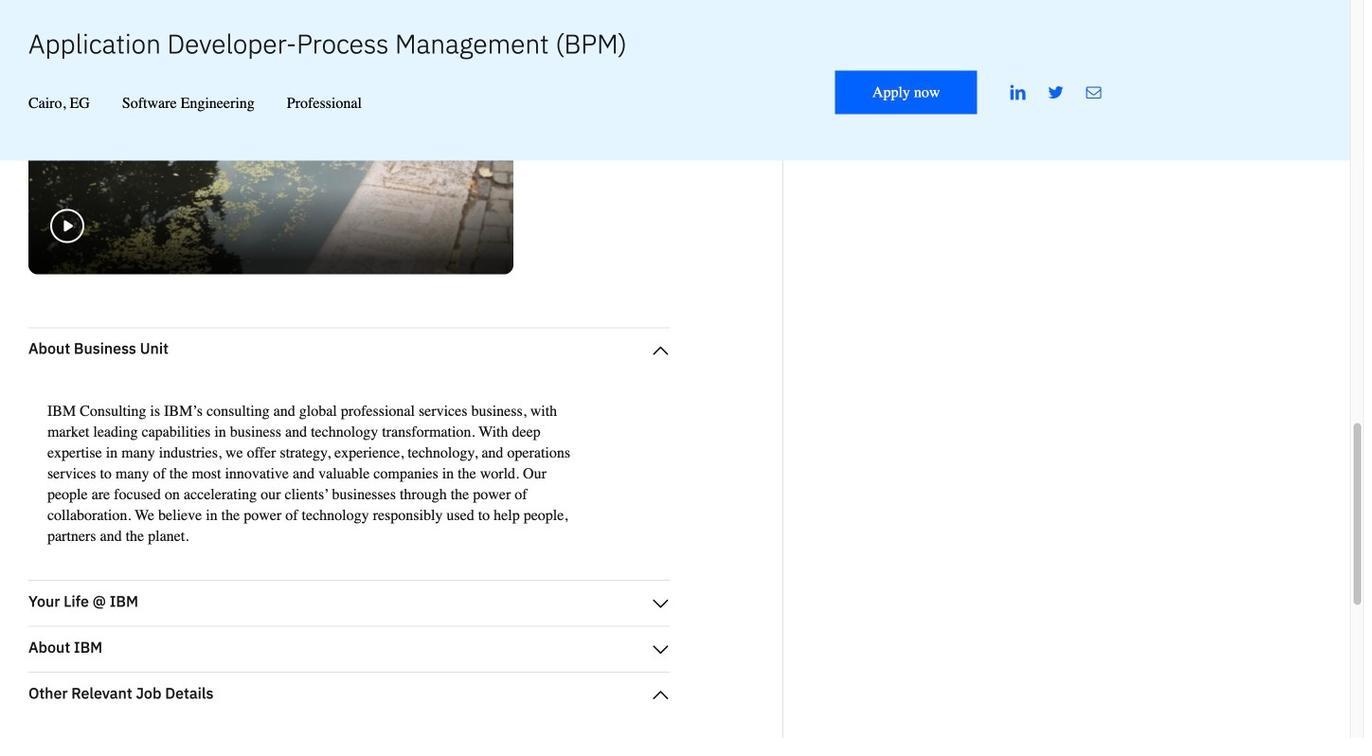 Task type: describe. For each thing, give the bounding box(es) containing it.
email image
[[1087, 85, 1102, 100]]

1 fusion box image from the top
[[649, 338, 670, 364]]

play video answer to question: professional videos image
[[50, 209, 84, 243]]

2 fusion box image from the top
[[649, 590, 670, 617]]

fusion box image
[[649, 636, 670, 663]]



Task type: locate. For each thing, give the bounding box(es) containing it.
3 fusion box image from the top
[[649, 682, 670, 708]]

twitter image
[[1049, 85, 1064, 100]]

linkedin image
[[1011, 85, 1026, 100]]

fusion box image
[[649, 338, 670, 364], [649, 590, 670, 617], [649, 682, 670, 708]]

0 vertical spatial fusion box image
[[649, 338, 670, 364]]

2 vertical spatial fusion box image
[[649, 682, 670, 708]]

1 vertical spatial fusion box image
[[649, 590, 670, 617]]



Task type: vqa. For each thing, say whether or not it's contained in the screenshot.
LOGO
no



